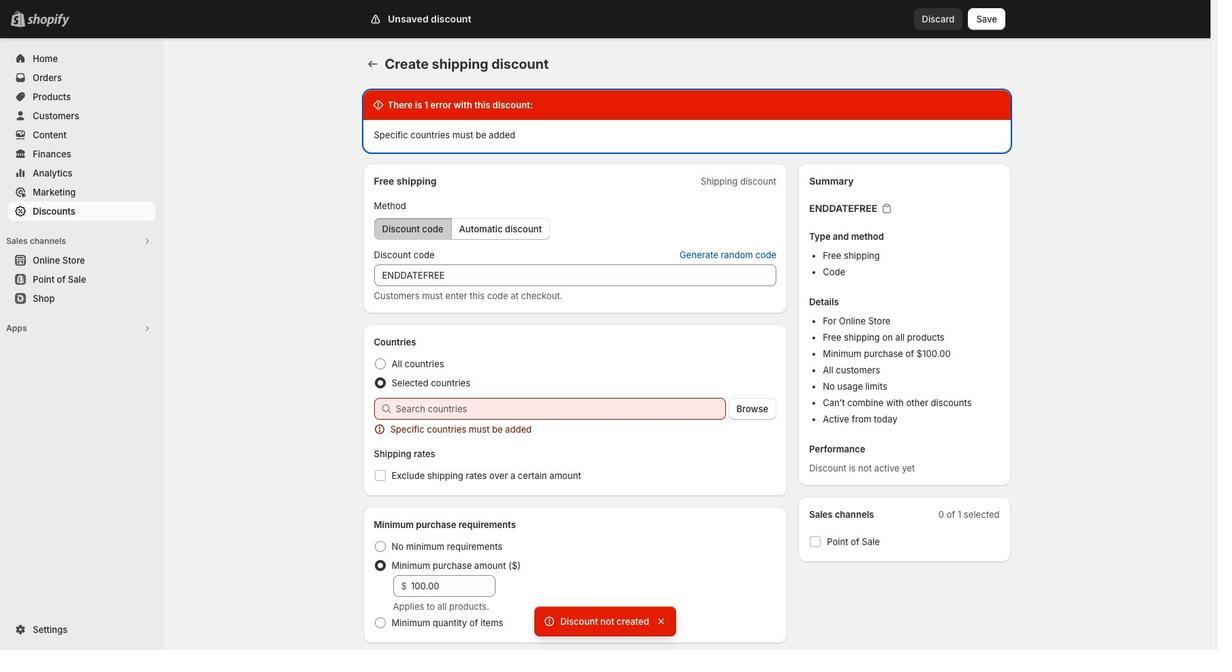 Task type: vqa. For each thing, say whether or not it's contained in the screenshot.
Apps button
no



Task type: locate. For each thing, give the bounding box(es) containing it.
None text field
[[374, 264, 776, 286]]

0.00 text field
[[411, 575, 495, 597]]



Task type: describe. For each thing, give the bounding box(es) containing it.
shopify image
[[27, 14, 70, 27]]

Search countries text field
[[396, 398, 726, 420]]



